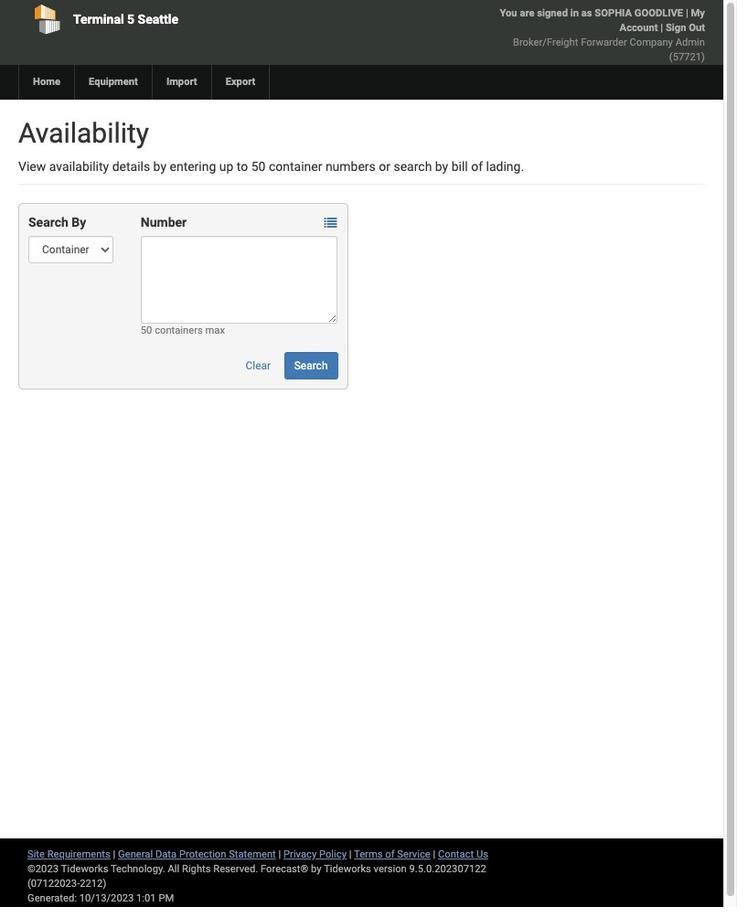 Task type: vqa. For each thing, say whether or not it's contained in the screenshot.
the availability
yes



Task type: describe. For each thing, give the bounding box(es) containing it.
number
[[141, 215, 187, 230]]

by
[[72, 215, 86, 230]]

account
[[620, 22, 658, 34]]

0 horizontal spatial by
[[153, 159, 166, 174]]

service
[[397, 849, 430, 860]]

sophia
[[595, 7, 632, 19]]

search
[[394, 159, 432, 174]]

signed
[[537, 7, 568, 19]]

up
[[219, 159, 234, 174]]

my account
[[620, 7, 705, 34]]

| sign out broker/freight forwarder company admin (57721)
[[513, 22, 705, 63]]

my
[[691, 7, 705, 19]]

tideworks
[[324, 863, 371, 875]]

site requirements | general data protection statement | privacy policy | terms of service | contact us ©2023 tideworks technology. all rights reserved.
[[27, 849, 488, 875]]

9.5.0.202307122
[[409, 863, 486, 875]]

show list image
[[324, 217, 337, 230]]

protection
[[179, 849, 226, 860]]

1 horizontal spatial of
[[471, 159, 483, 174]]

terminal 5 seattle link
[[18, 0, 288, 38]]

admin
[[675, 37, 705, 48]]

search button
[[284, 352, 338, 379]]

rights
[[182, 863, 211, 875]]

of inside site requirements | general data protection statement | privacy policy | terms of service | contact us ©2023 tideworks technology. all rights reserved.
[[385, 849, 395, 860]]

you are signed in as sophia goodlive |
[[500, 7, 691, 19]]

2 horizontal spatial by
[[435, 159, 448, 174]]

version
[[374, 863, 407, 875]]

my account link
[[620, 7, 705, 34]]

2212)
[[80, 878, 106, 890]]

contact us link
[[438, 849, 488, 860]]

home link
[[18, 65, 74, 100]]

home
[[33, 76, 60, 88]]

sign
[[666, 22, 686, 34]]

numbers
[[325, 159, 376, 174]]

statement
[[229, 849, 276, 860]]

privacy policy link
[[284, 849, 347, 860]]

terms
[[354, 849, 383, 860]]

broker/freight
[[513, 37, 578, 48]]

view availability details by entering up to 50 container numbers or search by bill of lading.
[[18, 159, 524, 174]]

contact
[[438, 849, 474, 860]]

sign out link
[[666, 22, 705, 34]]

| up forecast®
[[278, 849, 281, 860]]

pm
[[159, 892, 174, 904]]

clear
[[246, 359, 271, 372]]

0 horizontal spatial 50
[[141, 325, 152, 337]]

in
[[570, 7, 579, 19]]

availability
[[18, 117, 149, 149]]

site
[[27, 849, 45, 860]]

are
[[520, 7, 534, 19]]

10/13/2023
[[79, 892, 134, 904]]

search by
[[28, 215, 86, 230]]

search for search by
[[28, 215, 68, 230]]

container
[[269, 159, 322, 174]]

export
[[226, 76, 256, 88]]

goodlive
[[634, 7, 683, 19]]

(07122023-
[[27, 878, 80, 890]]

by inside forecast® by tideworks version 9.5.0.202307122 (07122023-2212) generated: 10/13/2023 1:01 pm
[[311, 863, 322, 875]]

| inside | sign out broker/freight forwarder company admin (57721)
[[660, 22, 663, 34]]

equipment link
[[74, 65, 152, 100]]

export link
[[211, 65, 269, 100]]

terminal 5 seattle
[[73, 12, 178, 27]]



Task type: locate. For each thing, give the bounding box(es) containing it.
0 vertical spatial search
[[28, 215, 68, 230]]

data
[[155, 849, 177, 860]]

technology.
[[111, 863, 165, 875]]

| left my
[[686, 7, 688, 19]]

terminal
[[73, 12, 124, 27]]

1 vertical spatial of
[[385, 849, 395, 860]]

search right clear "button"
[[294, 359, 328, 372]]

forecast® by tideworks version 9.5.0.202307122 (07122023-2212) generated: 10/13/2023 1:01 pm
[[27, 863, 486, 904]]

| left sign
[[660, 22, 663, 34]]

max
[[205, 325, 225, 337]]

requirements
[[47, 849, 110, 860]]

by right details
[[153, 159, 166, 174]]

view
[[18, 159, 46, 174]]

as
[[581, 7, 592, 19]]

forwarder
[[581, 37, 627, 48]]

details
[[112, 159, 150, 174]]

you
[[500, 7, 517, 19]]

import link
[[152, 65, 211, 100]]

out
[[689, 22, 705, 34]]

of up version
[[385, 849, 395, 860]]

by
[[153, 159, 166, 174], [435, 159, 448, 174], [311, 863, 322, 875]]

|
[[686, 7, 688, 19], [660, 22, 663, 34], [113, 849, 116, 860], [278, 849, 281, 860], [349, 849, 352, 860], [433, 849, 436, 860]]

0 horizontal spatial search
[[28, 215, 68, 230]]

import
[[166, 76, 197, 88]]

generated:
[[27, 892, 77, 904]]

1 vertical spatial 50
[[141, 325, 152, 337]]

reserved.
[[213, 863, 258, 875]]

50 right to
[[251, 159, 266, 174]]

search
[[28, 215, 68, 230], [294, 359, 328, 372]]

availability
[[49, 159, 109, 174]]

search inside button
[[294, 359, 328, 372]]

0 horizontal spatial of
[[385, 849, 395, 860]]

search for search
[[294, 359, 328, 372]]

privacy
[[284, 849, 317, 860]]

1 horizontal spatial 50
[[251, 159, 266, 174]]

clear button
[[235, 352, 281, 379]]

| left general
[[113, 849, 116, 860]]

bill
[[451, 159, 468, 174]]

5
[[127, 12, 135, 27]]

by down privacy policy link
[[311, 863, 322, 875]]

terms of service link
[[354, 849, 430, 860]]

all
[[168, 863, 179, 875]]

company
[[630, 37, 673, 48]]

by left bill
[[435, 159, 448, 174]]

or
[[379, 159, 390, 174]]

0 vertical spatial 50
[[251, 159, 266, 174]]

| up tideworks
[[349, 849, 352, 860]]

to
[[237, 159, 248, 174]]

50 containers max
[[141, 325, 225, 337]]

forecast®
[[261, 863, 308, 875]]

general
[[118, 849, 153, 860]]

site requirements link
[[27, 849, 110, 860]]

equipment
[[89, 76, 138, 88]]

entering
[[170, 159, 216, 174]]

of
[[471, 159, 483, 174], [385, 849, 395, 860]]

1 vertical spatial search
[[294, 359, 328, 372]]

1 horizontal spatial search
[[294, 359, 328, 372]]

50
[[251, 159, 266, 174], [141, 325, 152, 337]]

(57721)
[[669, 51, 705, 63]]

1 horizontal spatial by
[[311, 863, 322, 875]]

us
[[476, 849, 488, 860]]

| up 9.5.0.202307122
[[433, 849, 436, 860]]

policy
[[319, 849, 347, 860]]

Number text field
[[141, 236, 338, 324]]

containers
[[155, 325, 203, 337]]

©2023 tideworks
[[27, 863, 108, 875]]

seattle
[[138, 12, 178, 27]]

lading.
[[486, 159, 524, 174]]

of right bill
[[471, 159, 483, 174]]

50 left containers
[[141, 325, 152, 337]]

0 vertical spatial of
[[471, 159, 483, 174]]

1:01
[[136, 892, 156, 904]]

search left by
[[28, 215, 68, 230]]

general data protection statement link
[[118, 849, 276, 860]]



